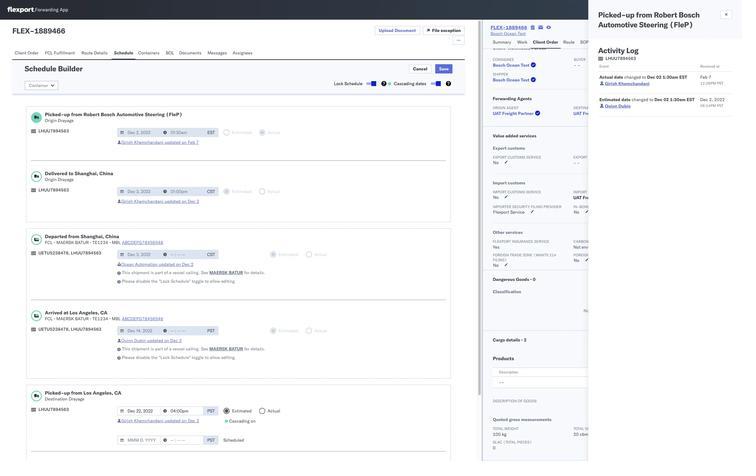 Task type: locate. For each thing, give the bounding box(es) containing it.
1 "lock from the top
[[159, 279, 170, 284]]

0 vertical spatial "lock
[[159, 279, 170, 284]]

upload document
[[379, 28, 416, 33]]

picked- inside picked-up from robert bosch automotive steering (flep) origin drayage
[[45, 111, 64, 118]]

2 part from the top
[[155, 346, 163, 352]]

0 vertical spatial part
[[155, 270, 163, 276]]

uat freight partner link down the destination agent
[[574, 110, 623, 117]]

robert for picked-up from robert bosch automotive steering (flep)
[[655, 10, 678, 19]]

2 zone from the left
[[604, 253, 614, 258]]

4 mmm d, yyyy text field from the top
[[117, 407, 161, 416]]

forwarding left "app"
[[35, 7, 59, 13]]

2 please from the top
[[122, 355, 135, 361]]

on for delivered to shanghai, china
[[182, 199, 187, 204]]

customs inside the export customs agent - -
[[589, 155, 607, 160]]

2 girish khemchandani updated on dec 2 button from the top
[[121, 418, 199, 424]]

foreign inside foreign trade zone (wants 214 filing)
[[493, 253, 509, 258]]

0 vertical spatial girish khemchandani updated on dec 2 button
[[121, 199, 199, 204]]

forwarding inside forwarding app "link"
[[35, 7, 59, 13]]

0 vertical spatial te1234
[[93, 240, 108, 246]]

updated
[[165, 140, 181, 145], [165, 199, 181, 204], [159, 262, 175, 267], [147, 338, 163, 344], [165, 418, 181, 424]]

uetu5238478, for arrived
[[38, 327, 70, 332]]

schedule for schedule builder
[[25, 64, 56, 73]]

quinn down mmm d, yyyy text field
[[121, 338, 133, 344]]

1 trade from the left
[[510, 253, 522, 258]]

added
[[506, 133, 519, 139]]

1889466 down "forwarding app"
[[34, 26, 65, 35]]

20
[[574, 432, 579, 438]]

est for actual date changed to dec 02 1:30am est
[[680, 74, 688, 80]]

foreign down not
[[574, 253, 590, 258]]

abcdefg78456546 up automation
[[122, 240, 163, 246]]

a down "quinn dubin updated on dec 2" button
[[169, 346, 172, 352]]

1 maersk batur link from the top
[[210, 270, 243, 276]]

1 please from the top
[[122, 279, 135, 284]]

uetu5238478, lhuu7894563 for from
[[38, 250, 101, 256]]

vessel for departed from shanghai, china
[[173, 270, 185, 276]]

customs
[[508, 146, 526, 151], [508, 155, 526, 160], [589, 155, 607, 160], [508, 180, 526, 186], [508, 190, 526, 194], [589, 190, 606, 194]]

0 vertical spatial abcdefg78456546
[[122, 240, 163, 246]]

ocean left automation
[[121, 262, 134, 267]]

1 vertical spatial picked-
[[45, 111, 64, 118]]

to
[[643, 74, 647, 80], [650, 97, 654, 102], [69, 170, 73, 177], [205, 279, 209, 284], [205, 355, 209, 361]]

automotive inside picked-up from robert bosch automotive steering (flep)
[[599, 20, 638, 29]]

0 vertical spatial cascading
[[394, 81, 415, 86]]

1 cst from the top
[[207, 189, 215, 194]]

changed down 'girish khemchandani' button
[[632, 97, 649, 102]]

1 zone from the left
[[523, 253, 533, 258]]

abcdefg78456546 up mmm d, yyyy text field
[[122, 316, 163, 322]]

0 down slac
[[493, 446, 496, 451]]

origin
[[493, 106, 506, 110], [45, 118, 57, 123], [45, 177, 57, 182]]

1 for from the top
[[244, 270, 250, 276]]

details.
[[251, 270, 265, 276], [251, 346, 265, 352]]

drayage inside delivered to shanghai, china origin drayage
[[58, 177, 74, 182]]

goods for of
[[524, 399, 537, 404]]

uetu5238478, down departed
[[38, 250, 70, 256]]

freight
[[503, 111, 517, 116], [583, 111, 598, 116], [583, 195, 598, 201]]

1 uetu5238478, lhuu7894563 from the top
[[38, 250, 101, 256]]

0 horizontal spatial robert
[[84, 111, 100, 118]]

documents for left documents button
[[179, 50, 202, 56]]

test for shipper
[[521, 77, 530, 83]]

insurance
[[512, 239, 534, 244]]

messages up log
[[625, 39, 644, 45]]

origin agent
[[493, 106, 519, 110]]

freight down the destination agent
[[583, 111, 598, 116]]

cascading
[[394, 81, 415, 86], [229, 419, 250, 424]]

"lock down "quinn dubin updated on dec 2" button
[[159, 355, 170, 361]]

0 vertical spatial of
[[164, 270, 168, 276]]

feb
[[701, 74, 708, 80], [188, 140, 195, 145]]

1 vertical spatial mbl
[[112, 316, 121, 322]]

1 abcdefg78456546 from the top
[[122, 240, 163, 246]]

(wants left ftz
[[615, 253, 630, 258]]

5 mmm d, yyyy text field from the top
[[117, 436, 161, 445]]

1 horizontal spatial cascading
[[394, 81, 415, 86]]

0 vertical spatial angeles,
[[79, 310, 99, 316]]

2 vertical spatial fcl
[[45, 316, 53, 322]]

1 is from the top
[[151, 270, 154, 276]]

schedule inside button
[[114, 50, 133, 56]]

1 vertical spatial disable
[[136, 355, 150, 361]]

1 vertical spatial uetu5238478,
[[38, 327, 70, 332]]

2 toggle from the top
[[192, 355, 204, 361]]

export for export customs
[[493, 146, 507, 151]]

0 vertical spatial at
[[717, 64, 720, 69]]

bol button
[[163, 47, 177, 59]]

freight down origin agent at the top of the page
[[503, 111, 517, 116]]

work
[[518, 39, 528, 45]]

girish
[[606, 81, 618, 86], [121, 140, 133, 145], [121, 199, 133, 204], [121, 418, 133, 424]]

other
[[493, 230, 505, 235]]

disable down automation
[[136, 279, 150, 284]]

client order button
[[531, 37, 561, 49], [12, 47, 43, 59]]

flexport
[[494, 210, 510, 215], [493, 239, 511, 244]]

2 girish khemchandani updated on dec 2 from the top
[[121, 418, 199, 424]]

2 abcdefg78456546 from the top
[[122, 316, 163, 322]]

at right arrived
[[64, 310, 68, 316]]

2 trade from the left
[[591, 253, 603, 258]]

0 for slac (total pieces) 0
[[493, 446, 496, 451]]

2 mmm d, yyyy text field from the top
[[117, 187, 161, 196]]

1 vertical spatial service
[[535, 239, 550, 244]]

foreign
[[493, 253, 509, 258], [574, 253, 590, 258]]

1 shipment from the top
[[131, 270, 150, 276]]

3 fcl from the top
[[45, 316, 53, 322]]

estimated up cascading on
[[232, 409, 252, 414]]

1 vessel from the top
[[173, 270, 185, 276]]

1 girish khemchandani updated on dec 2 button from the top
[[121, 199, 199, 204]]

flexport for flexport insurance service yes
[[493, 239, 511, 244]]

robert inside picked-up from robert bosch automotive steering (flep) origin drayage
[[84, 111, 100, 118]]

picked-up from los angeles, ca destination drayage
[[45, 390, 122, 402]]

1 editing. from the top
[[221, 279, 236, 284]]

destination inside picked-up from los angeles, ca destination drayage
[[45, 397, 68, 402]]

uetu5238478, lhuu7894563 down arrived
[[38, 327, 101, 332]]

export inside the export customs agent - -
[[574, 155, 588, 160]]

angeles, inside arrived at los angeles, ca fcl • maersk batur • te1234 • mbl abcdefg78456546
[[79, 310, 99, 316]]

no down not
[[574, 258, 580, 263]]

1 vertical spatial cst
[[207, 252, 215, 258]]

on for picked-up from robert bosch automotive steering (flep)
[[182, 140, 187, 145]]

2 te1234 from the top
[[93, 316, 108, 322]]

service for uat
[[527, 190, 542, 194]]

test down client-nominated parties
[[521, 62, 530, 68]]

order left 'route' button
[[547, 39, 559, 45]]

2 disable from the top
[[136, 355, 150, 361]]

1 vertical spatial te1234
[[93, 316, 108, 322]]

steering for picked-up from robert bosch automotive steering (flep)
[[640, 20, 668, 29]]

china for departed from shanghai, china
[[105, 234, 119, 240]]

schedule right details
[[114, 50, 133, 56]]

"lock down ocean automation updated on dec 2
[[159, 279, 170, 284]]

(wants left 214 in the right bottom of the page
[[534, 253, 549, 258]]

goods
[[517, 277, 530, 282]]

please
[[122, 279, 135, 284], [122, 355, 135, 361]]

import down import customs
[[493, 190, 507, 194]]

1 total from the left
[[493, 427, 504, 431]]

service down value added services
[[527, 155, 542, 160]]

0 inside slac (total pieces) 0
[[493, 446, 496, 451]]

quinn dubin
[[606, 103, 631, 109]]

1 horizontal spatial feb
[[701, 74, 708, 80]]

partner inside import customs agent uat freight partner
[[599, 195, 615, 201]]

of down "quinn dubin updated on dec 2" button
[[164, 346, 168, 352]]

2 maersk batur link from the top
[[210, 346, 243, 352]]

1 vertical spatial abcdefg78456546
[[122, 316, 163, 322]]

0 vertical spatial steering
[[640, 20, 668, 29]]

date for khemchandani
[[615, 74, 624, 80]]

please disable the "lock schedule" toggle to allow editing.
[[122, 279, 236, 284], [122, 355, 236, 361]]

1 vertical spatial route
[[82, 50, 93, 56]]

no down in- in the right of the page
[[574, 210, 580, 215]]

1 vertical spatial documents
[[179, 50, 202, 56]]

picked- inside picked-up from robert bosch automotive steering (flep)
[[599, 10, 626, 19]]

changed
[[625, 74, 642, 80], [632, 97, 649, 102]]

2 abcdefg78456546 button from the top
[[122, 316, 163, 322]]

02 for girish khemchandani
[[657, 74, 662, 80]]

abcdefg78456546 inside arrived at los angeles, ca fcl • maersk batur • te1234 • mbl abcdefg78456546
[[122, 316, 163, 322]]

1 uat freight partner link from the left
[[493, 110, 542, 117]]

0 horizontal spatial documents
[[179, 50, 202, 56]]

estimated up quinn dubin
[[600, 97, 621, 102]]

china inside delivered to shanghai, china origin drayage
[[99, 170, 113, 177]]

freight inside import customs agent uat freight partner
[[583, 195, 598, 201]]

no up importer
[[494, 195, 499, 200]]

0 vertical spatial service
[[527, 155, 542, 160]]

(flep) inside picked-up from robert bosch automotive steering (flep)
[[670, 20, 694, 29]]

no down export customs
[[494, 160, 499, 166]]

date up 'girish khemchandani' button
[[615, 74, 624, 80]]

1 uat freight partner from the left
[[493, 111, 534, 116]]

1 vertical spatial origin
[[45, 118, 57, 123]]

vessel down -- : -- -- text field
[[173, 270, 185, 276]]

foreign up filing)
[[493, 253, 509, 258]]

2 foreign from the left
[[574, 253, 590, 258]]

changed up girish khemchandani
[[625, 74, 642, 80]]

china inside departed from shanghai, china fcl • maersk batur • te1234 • mbl abcdefg78456546
[[105, 234, 119, 240]]

a down ocean automation updated on dec 2 button
[[169, 270, 172, 276]]

3 mmm d, yyyy text field from the top
[[117, 250, 161, 259]]

client down flex
[[15, 50, 26, 56]]

0 horizontal spatial 7
[[196, 140, 199, 145]]

None checkbox
[[367, 82, 375, 85], [431, 82, 440, 85], [367, 82, 375, 85], [431, 82, 440, 85]]

2 editing. from the top
[[221, 355, 236, 361]]

2 vertical spatial test
[[521, 77, 530, 83]]

2 shipment from the top
[[131, 346, 150, 352]]

2 horizontal spatial schedule
[[345, 81, 363, 86]]

service up filing
[[527, 190, 542, 194]]

is down "quinn dubin updated on dec 2" button
[[151, 346, 154, 352]]

1 vertical spatial bosch ocean test
[[493, 62, 530, 68]]

import customs
[[493, 180, 526, 186]]

angeles, inside picked-up from los angeles, ca destination drayage
[[93, 390, 113, 396]]

fcl fulfillment button
[[43, 47, 79, 59]]

flexport down importer
[[494, 210, 510, 215]]

total up 100
[[493, 427, 504, 431]]

0 horizontal spatial forwarding
[[35, 7, 59, 13]]

1 vertical spatial for
[[244, 346, 250, 352]]

steering inside picked-up from robert bosch automotive steering (flep)
[[640, 20, 668, 29]]

automotive for picked-up from robert bosch automotive steering (flep) origin drayage
[[117, 111, 144, 118]]

1 te1234 from the top
[[93, 240, 108, 246]]

2 for delivered to shanghai, china
[[197, 199, 199, 204]]

automotive inside picked-up from robert bosch automotive steering (flep) origin drayage
[[117, 111, 144, 118]]

maersk batur link
[[210, 270, 243, 276], [210, 346, 243, 352]]

customs up import customs service
[[508, 180, 526, 186]]

2 for arrived at los angeles, ca
[[179, 338, 182, 344]]

flexport inside flexport insurance service yes
[[493, 239, 511, 244]]

1 vertical spatial details.
[[251, 346, 265, 352]]

documents for documents button to the right
[[597, 39, 619, 45]]

uat freight partner down origin agent at the top of the page
[[493, 111, 534, 116]]

up
[[626, 10, 635, 19], [64, 111, 70, 118], [64, 390, 70, 396]]

2 total from the left
[[574, 427, 585, 431]]

route left sops
[[564, 39, 575, 45]]

mbl
[[112, 240, 121, 246], [112, 316, 121, 322]]

cascading left dates at the top of page
[[394, 81, 415, 86]]

customs up export customs service on the top
[[508, 146, 526, 151]]

customs down export customs
[[508, 155, 526, 160]]

customs inside import customs agent uat freight partner
[[589, 190, 606, 194]]

disable
[[136, 279, 150, 284], [136, 355, 150, 361]]

flexport service
[[494, 210, 525, 215]]

container button
[[25, 81, 59, 90]]

0 vertical spatial picked-
[[599, 10, 626, 19]]

quinn for quinn dubin updated on dec 2
[[121, 338, 133, 344]]

0 vertical spatial 1:30am
[[663, 74, 679, 80]]

1 vertical spatial forwarding
[[493, 96, 517, 102]]

1 mmm d, yyyy text field from the top
[[117, 128, 161, 137]]

0 vertical spatial maersk batur link
[[210, 270, 243, 276]]

1 -- : -- -- text field from the top
[[160, 128, 204, 137]]

yes
[[493, 245, 500, 250]]

services up insurance at the bottom of the page
[[506, 230, 523, 235]]

0 vertical spatial schedule"
[[171, 279, 191, 284]]

1 horizontal spatial foreign
[[574, 253, 590, 258]]

1 horizontal spatial uat freight partner link
[[574, 110, 623, 117]]

1 vertical spatial services
[[506, 230, 523, 235]]

trade for foreign trade zone (wants 214 filing)
[[510, 253, 522, 258]]

1 horizontal spatial order
[[547, 39, 559, 45]]

disable down "quinn dubin updated on dec 2" button
[[136, 355, 150, 361]]

forwarding app link
[[7, 7, 68, 13]]

file exception button
[[423, 26, 465, 35], [423, 26, 465, 35]]

partner down quinn dubin button
[[599, 111, 615, 116]]

1 vertical spatial allow
[[210, 355, 220, 361]]

forwarding up origin agent at the top of the page
[[493, 96, 517, 102]]

documents button right sops
[[594, 37, 623, 49]]

no for in-bond transit
[[574, 210, 580, 215]]

file exception
[[433, 28, 461, 33]]

0 vertical spatial please disable the "lock schedule" toggle to allow editing.
[[122, 279, 236, 284]]

1 schedule" from the top
[[171, 279, 191, 284]]

uat freight partner link for origin
[[493, 110, 542, 117]]

abcdefg78456546 inside departed from shanghai, china fcl • maersk batur • te1234 • mbl abcdefg78456546
[[122, 240, 163, 246]]

from inside picked-up from los angeles, ca destination drayage
[[71, 390, 82, 396]]

0 horizontal spatial 1889466
[[34, 26, 65, 35]]

picked- inside picked-up from los angeles, ca destination drayage
[[45, 390, 64, 396]]

partner up the transit on the right of page
[[599, 195, 615, 201]]

2 this from the top
[[122, 346, 130, 352]]

documents up activity
[[597, 39, 619, 45]]

uetu5238478, for departed
[[38, 250, 70, 256]]

event
[[600, 64, 609, 69]]

1 this shipment is part of a vessel sailing. see maersk batur for details. from the top
[[122, 270, 265, 276]]

1 vertical spatial goods
[[524, 399, 537, 404]]

shipment down "quinn dubin updated on dec 2" button
[[131, 346, 150, 352]]

quinn
[[606, 103, 618, 109], [121, 338, 133, 344]]

disable for arrived at los angeles, ca
[[136, 355, 150, 361]]

the down ocean automation updated on dec 2
[[151, 279, 158, 284]]

dubin for quinn dubin updated on dec 2
[[134, 338, 146, 344]]

0 horizontal spatial 0
[[493, 446, 496, 451]]

robert inside picked-up from robert bosch automotive steering (flep)
[[655, 10, 678, 19]]

02 for quinn dubin
[[664, 97, 670, 102]]

2 -- : -- -- text field from the top
[[160, 187, 204, 196]]

0 vertical spatial 02
[[657, 74, 662, 80]]

4 -- : -- -- text field from the top
[[160, 407, 204, 416]]

(flep) for picked-up from robert bosch automotive steering (flep) origin drayage
[[166, 111, 183, 118]]

no for foreign trade zone (wants ftz entry)
[[574, 258, 580, 263]]

0
[[533, 277, 536, 282], [493, 446, 496, 451]]

trade inside foreign trade zone (wants 214 filing)
[[510, 253, 522, 258]]

abcdefg78456546 button up automation
[[122, 240, 163, 246]]

2 mbl from the top
[[112, 316, 121, 322]]

7
[[709, 74, 712, 80], [196, 140, 199, 145]]

1 vertical spatial dubin
[[134, 338, 146, 344]]

0 vertical spatial drayage
[[58, 118, 74, 123]]

route left details
[[82, 50, 93, 56]]

estimated for estimated date changed to dec 02 1:30am est
[[600, 97, 621, 102]]

abcdefg78456546 button up mmm d, yyyy text field
[[122, 316, 163, 322]]

client order
[[533, 39, 559, 45], [15, 50, 39, 56]]

client-nominated parties
[[493, 45, 547, 51]]

0 horizontal spatial dubin
[[134, 338, 146, 344]]

1 vertical spatial test
[[521, 62, 530, 68]]

1 horizontal spatial quinn
[[606, 103, 618, 109]]

1 foreign from the left
[[493, 253, 509, 258]]

flexport for flexport service
[[494, 210, 510, 215]]

1 vertical spatial up
[[64, 111, 70, 118]]

forwarding agents
[[493, 96, 532, 102]]

1 vertical spatial is
[[151, 346, 154, 352]]

(wants inside foreign trade zone (wants 214 filing)
[[534, 253, 549, 258]]

1 abcdefg78456546 button from the top
[[122, 240, 163, 246]]

0 horizontal spatial steering
[[145, 111, 165, 118]]

bosch ocean test for shipper
[[493, 77, 530, 83]]

1 sailing. from the top
[[186, 270, 200, 276]]

schedule right lock
[[345, 81, 363, 86]]

1 allow from the top
[[210, 279, 220, 284]]

steering down search shipments (/) text field
[[640, 20, 668, 29]]

uetu5238478, down arrived
[[38, 327, 70, 332]]

0 vertical spatial fcl
[[45, 50, 53, 56]]

shanghai, inside departed from shanghai, china fcl • maersk batur • te1234 • mbl abcdefg78456546
[[81, 234, 104, 240]]

1 the from the top
[[151, 279, 158, 284]]

1 this from the top
[[122, 270, 130, 276]]

girish for pst
[[121, 418, 133, 424]]

arrived at los angeles, ca fcl • maersk batur • te1234 • mbl abcdefg78456546
[[45, 310, 163, 322]]

bosch inside picked-up from robert bosch automotive steering (flep)
[[679, 10, 700, 19]]

freight up in-bond transit
[[583, 195, 598, 201]]

2 uat freight partner from the left
[[574, 111, 615, 116]]

2 (wants from the left
[[615, 253, 630, 258]]

2 for from the top
[[244, 346, 250, 352]]

up inside picked-up from robert bosch automotive steering (flep)
[[626, 10, 635, 19]]

te1234
[[93, 240, 108, 246], [93, 316, 108, 322]]

description down --
[[493, 399, 517, 404]]

girish khemchandani updated on dec 2 button
[[121, 199, 199, 204], [121, 418, 199, 424]]

2 the from the top
[[151, 355, 158, 361]]

containers
[[138, 50, 160, 56]]

2 vertical spatial up
[[64, 390, 70, 396]]

0 vertical spatial vessel
[[173, 270, 185, 276]]

1 details. from the top
[[251, 270, 265, 276]]

lock
[[334, 81, 344, 86]]

zone for 214
[[523, 253, 533, 258]]

total volume
[[574, 427, 601, 431]]

steering inside picked-up from robert bosch automotive steering (flep) origin drayage
[[145, 111, 165, 118]]

schedule for schedule
[[114, 50, 133, 56]]

2 is from the top
[[151, 346, 154, 352]]

0 vertical spatial please
[[122, 279, 135, 284]]

bosch ocean test link down consignee
[[493, 62, 538, 68]]

khemchandani
[[619, 81, 650, 86], [134, 140, 164, 145], [134, 199, 164, 204], [134, 418, 164, 424]]

customs up the transit on the right of page
[[589, 190, 606, 194]]

up for picked-up from los angeles, ca destination drayage
[[64, 390, 70, 396]]

girish khemchandani updated on dec 2 for pst
[[121, 418, 199, 424]]

1 fcl from the top
[[45, 50, 53, 56]]

2 uetu5238478, lhuu7894563 from the top
[[38, 327, 101, 332]]

bosch
[[679, 10, 700, 19], [491, 31, 503, 36], [493, 62, 506, 68], [493, 77, 506, 83], [101, 111, 115, 118]]

shanghai, for to
[[75, 170, 98, 177]]

te1234 inside departed from shanghai, china fcl • maersk batur • te1234 • mbl abcdefg78456546
[[93, 240, 108, 246]]

khemchandani for cst
[[134, 199, 164, 204]]

1 vertical spatial date
[[622, 97, 631, 102]]

import for import customs
[[493, 180, 507, 186]]

0 vertical spatial uetu5238478, lhuu7894563
[[38, 250, 101, 256]]

vessel for arrived at los angeles, ca
[[173, 346, 185, 352]]

2 fcl from the top
[[45, 240, 53, 246]]

origin inside delivered to shanghai, china origin drayage
[[45, 177, 57, 182]]

export
[[493, 146, 507, 151], [493, 155, 507, 160], [574, 155, 588, 160]]

schedule" for departed from shanghai, china
[[171, 279, 191, 284]]

up inside picked-up from robert bosch automotive steering (flep) origin drayage
[[64, 111, 70, 118]]

quinn dubin updated on dec 2 button
[[121, 338, 182, 344]]

1 mbl from the top
[[112, 240, 121, 246]]

1 a from the top
[[169, 270, 172, 276]]

estimated for estimated
[[232, 409, 252, 414]]

forwarding for forwarding app
[[35, 7, 59, 13]]

1:30am for estimated date changed to dec 02 1:30am est
[[671, 97, 686, 102]]

from for picked-up from robert bosch automotive steering (flep) origin drayage
[[71, 111, 82, 118]]

"lock for departed from shanghai, china
[[159, 279, 170, 284]]

0 vertical spatial ca
[[100, 310, 108, 316]]

girish khemchandani updated on feb 7 button
[[121, 140, 199, 145]]

0 horizontal spatial 02
[[657, 74, 662, 80]]

uat freight partner for destination
[[574, 111, 615, 116]]

-- : -- -- text field
[[160, 128, 204, 137], [160, 187, 204, 196], [160, 326, 204, 336], [160, 407, 204, 416], [160, 436, 204, 445]]

picked-
[[599, 10, 626, 19], [45, 111, 64, 118], [45, 390, 64, 396]]

1 horizontal spatial service
[[535, 239, 550, 244]]

bosch ocean test down flex-1889466 link
[[491, 31, 526, 36]]

uetu5238478, lhuu7894563 down departed
[[38, 250, 101, 256]]

client order button down flex
[[12, 47, 43, 59]]

filing
[[531, 205, 543, 209]]

(flep) inside picked-up from robert bosch automotive steering (flep) origin drayage
[[166, 111, 183, 118]]

1 vertical spatial part
[[155, 346, 163, 352]]

1 part from the top
[[155, 270, 163, 276]]

flex-1889466
[[491, 24, 528, 30]]

goods for dangerous
[[612, 308, 624, 314]]

customs down value added services button
[[589, 155, 607, 160]]

0 horizontal spatial order
[[27, 50, 39, 56]]

2 a from the top
[[169, 346, 172, 352]]

2 uetu5238478, from the top
[[38, 327, 70, 332]]

1 vertical spatial changed
[[632, 97, 649, 102]]

steering
[[640, 20, 668, 29], [145, 111, 165, 118]]

trade down enrolled
[[591, 253, 603, 258]]

0 vertical spatial toggle
[[192, 279, 204, 284]]

declared
[[625, 308, 642, 314]]

changed for khemchandani
[[625, 74, 642, 80]]

2 please disable the "lock schedule" toggle to allow editing. from the top
[[122, 355, 236, 361]]

1 vertical spatial please disable the "lock schedule" toggle to allow editing.
[[122, 355, 236, 361]]

1 uetu5238478, from the top
[[38, 250, 70, 256]]

robert for picked-up from robert bosch automotive steering (flep) origin drayage
[[84, 111, 100, 118]]

freight for destination
[[583, 111, 598, 116]]

service inside flexport insurance service yes
[[535, 239, 550, 244]]

2 cst from the top
[[207, 252, 215, 258]]

uat down the destination agent
[[574, 111, 582, 116]]

sailing. for arrived at los angeles, ca
[[186, 346, 200, 352]]

at inside arrived at los angeles, ca fcl • maersk batur • te1234 • mbl abcdefg78456546
[[64, 310, 68, 316]]

description up --
[[499, 370, 519, 375]]

total
[[493, 427, 504, 431], [574, 427, 585, 431]]

messages button left assignees
[[205, 47, 230, 59]]

2 allow from the top
[[210, 355, 220, 361]]

0 vertical spatial details.
[[251, 270, 265, 276]]

pst inside dec 2, 2022 06:14pm pst
[[718, 103, 724, 108]]

1 horizontal spatial 02
[[664, 97, 670, 102]]

china for delivered to shanghai, china
[[99, 170, 113, 177]]

0 vertical spatial abcdefg78456546 button
[[122, 240, 163, 246]]

1 vertical spatial (flep)
[[166, 111, 183, 118]]

the down "quinn dubin updated on dec 2" button
[[151, 355, 158, 361]]

2 uat freight partner link from the left
[[574, 110, 623, 117]]

messages
[[625, 39, 644, 45], [208, 50, 227, 56]]

0 vertical spatial this
[[122, 270, 130, 276]]

mbl inside departed from shanghai, china fcl • maersk batur • te1234 • mbl abcdefg78456546
[[112, 240, 121, 246]]

import inside import customs agent uat freight partner
[[574, 190, 588, 194]]

uat freight partner down the destination agent
[[574, 111, 615, 116]]

schedule
[[114, 50, 133, 56], [25, 64, 56, 73], [345, 81, 363, 86]]

1 vertical spatial los
[[84, 390, 92, 396]]

cargo details • 2
[[493, 338, 527, 343]]

service right insurance at the bottom of the page
[[535, 239, 550, 244]]

1 please disable the "lock schedule" toggle to allow editing. from the top
[[122, 279, 236, 284]]

order down flex - 1889466
[[27, 50, 39, 56]]

1 vertical spatial 1:30am
[[671, 97, 686, 102]]

0 vertical spatial uetu5238478,
[[38, 250, 70, 256]]

this shipment is part of a vessel sailing. see maersk batur for details. for departed from shanghai, china
[[122, 270, 265, 276]]

MMM D, YYYY text field
[[117, 128, 161, 137], [117, 187, 161, 196], [117, 250, 161, 259], [117, 407, 161, 416], [117, 436, 161, 445]]

1 vertical spatial the
[[151, 355, 158, 361]]

2 schedule" from the top
[[171, 355, 191, 361]]

2 see from the top
[[201, 346, 208, 352]]

bosch ocean test down consignee
[[493, 62, 530, 68]]

3 -- : -- -- text field from the top
[[160, 326, 204, 336]]

this shipment is part of a vessel sailing. see maersk batur for details. for arrived at los angeles, ca
[[122, 346, 265, 352]]

total inside total weight 100 kg
[[493, 427, 504, 431]]

cascading up scheduled
[[229, 419, 250, 424]]

import up in- in the right of the page
[[574, 190, 588, 194]]

1 disable from the top
[[136, 279, 150, 284]]

1 toggle from the top
[[192, 279, 204, 284]]

0 vertical spatial description
[[499, 370, 519, 375]]

robert
[[655, 10, 678, 19], [84, 111, 100, 118]]

0 vertical spatial is
[[151, 270, 154, 276]]

partner for origin agent
[[518, 111, 534, 116]]

1 vertical spatial editing.
[[221, 355, 236, 361]]

dubin down mmm d, yyyy text field
[[134, 338, 146, 344]]

1 (wants from the left
[[534, 253, 549, 258]]

uetu5238478,
[[38, 250, 70, 256], [38, 327, 70, 332]]

gross
[[509, 417, 521, 423]]

dates
[[416, 81, 427, 86]]

no for foreign trade zone (wants 214 filing)
[[494, 263, 499, 268]]

girish for cst
[[121, 199, 133, 204]]

file
[[433, 28, 440, 33]]

service for -
[[527, 155, 542, 160]]

0 vertical spatial est
[[680, 74, 688, 80]]

dubin down girish khemchandani
[[619, 103, 631, 109]]

editing.
[[221, 279, 236, 284], [221, 355, 236, 361]]

date for dubin
[[622, 97, 631, 102]]

total for total weight 100 kg
[[493, 427, 504, 431]]

trade
[[510, 253, 522, 258], [591, 253, 603, 258]]

0 vertical spatial mbl
[[112, 240, 121, 246]]

the for arrived at los angeles, ca
[[151, 355, 158, 361]]

security
[[513, 205, 530, 209]]

destination agent
[[574, 106, 611, 110]]

from inside picked-up from robert bosch automotive steering (flep) origin drayage
[[71, 111, 82, 118]]

service
[[511, 210, 525, 215], [535, 239, 550, 244]]

fcl down departed
[[45, 240, 53, 246]]

up inside picked-up from los angeles, ca destination drayage
[[64, 390, 70, 396]]

cst for departed from shanghai, china
[[207, 252, 215, 258]]

0 vertical spatial services
[[520, 133, 537, 139]]

messages left assignees
[[208, 50, 227, 56]]

this shipment is part of a vessel sailing. see maersk batur for details.
[[122, 270, 265, 276], [122, 346, 265, 352]]

2 this shipment is part of a vessel sailing. see maersk batur for details. from the top
[[122, 346, 265, 352]]

fcl down arrived
[[45, 316, 53, 322]]

fcl inside button
[[45, 50, 53, 56]]

2 details. from the top
[[251, 346, 265, 352]]

1 horizontal spatial documents
[[597, 39, 619, 45]]

06:14pm
[[701, 103, 717, 108]]

entry)
[[638, 253, 652, 258]]

1 vertical spatial bosch ocean test link
[[493, 62, 538, 68]]

2 vertical spatial bosch ocean test
[[493, 77, 530, 83]]

2 "lock from the top
[[159, 355, 170, 361]]

est for estimated date changed to dec 02 1:30am est
[[687, 97, 695, 102]]

ocean down shipper
[[507, 77, 520, 83]]

agent inside import customs agent uat freight partner
[[607, 190, 619, 194]]

los inside picked-up from los angeles, ca destination drayage
[[84, 390, 92, 396]]

at
[[717, 64, 720, 69], [64, 310, 68, 316]]

1 girish khemchandani updated on dec 2 from the top
[[121, 199, 199, 204]]

flexport. image
[[7, 7, 35, 13]]

schedule up the container button
[[25, 64, 56, 73]]

0 vertical spatial automotive
[[599, 20, 638, 29]]

trade down flexport insurance service yes
[[510, 253, 522, 258]]

2 sailing. from the top
[[186, 346, 200, 352]]

0 horizontal spatial messages
[[208, 50, 227, 56]]

automotive
[[599, 20, 638, 29], [117, 111, 144, 118]]

quinn dubin updated on dec 2
[[121, 338, 182, 344]]

1 see from the top
[[201, 270, 208, 276]]

uat inside import customs agent uat freight partner
[[574, 195, 582, 201]]

angeles,
[[79, 310, 99, 316], [93, 390, 113, 396]]

of for departed from shanghai, china
[[164, 270, 168, 276]]

of up "quoted gross measurements"
[[518, 399, 523, 404]]

schedule button
[[112, 47, 136, 59]]

customs down import customs
[[508, 190, 526, 194]]

1 horizontal spatial automotive
[[599, 20, 638, 29]]

no down filing)
[[494, 263, 499, 268]]

shanghai, inside delivered to shanghai, china origin drayage
[[75, 170, 98, 177]]

0 vertical spatial china
[[99, 170, 113, 177]]

quinn down girish khemchandani
[[606, 103, 618, 109]]

toggle for arrived at los angeles, ca
[[192, 355, 204, 361]]

import customs service
[[493, 190, 542, 194]]

from inside picked-up from robert bosch automotive steering (flep)
[[637, 10, 653, 19]]

buyer
[[574, 57, 586, 62]]

uat down origin agent at the top of the page
[[493, 111, 502, 116]]

picked- for picked-up from los angeles, ca destination drayage
[[45, 390, 64, 396]]

zone inside foreign trade zone (wants 214 filing)
[[523, 253, 533, 258]]

2 vessel from the top
[[173, 346, 185, 352]]

0 horizontal spatial trade
[[510, 253, 522, 258]]

1 vertical spatial client
[[15, 50, 26, 56]]

client order up parties
[[533, 39, 559, 45]]

uat for origin
[[493, 111, 502, 116]]



Task type: describe. For each thing, give the bounding box(es) containing it.
5 -- : -- -- text field from the top
[[160, 436, 204, 445]]

0 vertical spatial bosch ocean test link
[[491, 30, 526, 37]]

description for description
[[499, 370, 519, 375]]

to inside delivered to shanghai, china origin drayage
[[69, 170, 73, 177]]

please disable the "lock schedule" toggle to allow editing. for departed from shanghai, china
[[122, 279, 236, 284]]

drayage inside picked-up from los angeles, ca destination drayage
[[69, 397, 84, 402]]

no for import customs service
[[494, 195, 499, 200]]

Search Shipments (/) text field
[[625, 5, 684, 14]]

up for picked-up from robert bosch automotive steering (flep)
[[626, 10, 635, 19]]

flexport insurance service yes
[[493, 239, 550, 250]]

import for import customs service
[[493, 190, 507, 194]]

schedule" for arrived at los angeles, ca
[[171, 355, 191, 361]]

uat freight partner for origin
[[493, 111, 534, 116]]

actual date changed to dec 02 1:30am est
[[600, 74, 688, 80]]

shanghai, for from
[[81, 234, 104, 240]]

1 vertical spatial order
[[27, 50, 39, 56]]

partner for destination agent
[[599, 111, 615, 116]]

feb 7 12:26pm pst
[[701, 74, 724, 86]]

on for departed from shanghai, china
[[176, 262, 181, 267]]

-- : -- -- text field for arrived at los angeles, ca
[[160, 326, 204, 336]]

description for description of goods
[[493, 399, 517, 404]]

foreign trade zone (wants ftz entry)
[[574, 253, 652, 258]]

arrived
[[45, 310, 62, 316]]

quinn for quinn dubin
[[606, 103, 618, 109]]

cargo
[[493, 338, 505, 343]]

ca inside arrived at los angeles, ca fcl • maersk batur • te1234 • mbl abcdefg78456546
[[100, 310, 108, 316]]

0 vertical spatial bosch ocean test
[[491, 31, 526, 36]]

estimated date changed to dec 02 1:30am est
[[600, 97, 695, 102]]

of for arrived at los angeles, ca
[[164, 346, 168, 352]]

0 vertical spatial test
[[518, 31, 526, 36]]

pieces)
[[518, 440, 532, 445]]

sailing. for departed from shanghai, china
[[186, 270, 200, 276]]

classification
[[493, 289, 522, 295]]

automation
[[135, 262, 158, 267]]

sops button
[[578, 37, 594, 49]]

export customs service
[[493, 155, 542, 160]]

mmm d, yyyy text field for delivered to shanghai, china
[[117, 187, 161, 196]]

no left dangerous
[[584, 308, 590, 314]]

slac (total pieces) 0
[[493, 440, 532, 451]]

12:26pm
[[701, 81, 717, 86]]

from inside departed from shanghai, china fcl • maersk batur • te1234 • mbl abcdefg78456546
[[68, 234, 79, 240]]

maersk inside departed from shanghai, china fcl • maersk batur • te1234 • mbl abcdefg78456546
[[56, 240, 74, 246]]

mmm d, yyyy text field for picked-up from los angeles, ca
[[117, 407, 161, 416]]

provider
[[544, 205, 562, 209]]

departed from shanghai, china fcl • maersk batur • te1234 • mbl abcdefg78456546
[[45, 234, 163, 246]]

maersk batur link for departed from shanghai, china
[[210, 270, 243, 276]]

fcl inside arrived at los angeles, ca fcl • maersk batur • te1234 • mbl abcdefg78456546
[[45, 316, 53, 322]]

cascading dates
[[394, 81, 427, 86]]

"lock for arrived at los angeles, ca
[[159, 355, 170, 361]]

test for consignee
[[521, 62, 530, 68]]

route button
[[561, 37, 578, 49]]

editing. for arrived at los angeles, ca
[[221, 355, 236, 361]]

for for arrived at los angeles, ca
[[244, 346, 250, 352]]

export customs
[[493, 146, 526, 151]]

route details
[[82, 50, 108, 56]]

picked- for picked-up from robert bosch automotive steering (flep) origin drayage
[[45, 111, 64, 118]]

allow for departed from shanghai, china
[[210, 279, 220, 284]]

0 horizontal spatial messages button
[[205, 47, 230, 59]]

1 vertical spatial feb
[[188, 140, 195, 145]]

(flep) for picked-up from robert bosch automotive steering (flep)
[[670, 20, 694, 29]]

builder
[[58, 64, 83, 73]]

feb inside feb 7 12:26pm pst
[[701, 74, 708, 80]]

volume
[[586, 427, 601, 431]]

girish khemchandani updated on feb 7
[[121, 140, 199, 145]]

nominated
[[508, 45, 531, 51]]

girish khemchandani updated on dec 2 for cst
[[121, 199, 199, 204]]

2 vertical spatial schedule
[[345, 81, 363, 86]]

1 vertical spatial messages
[[208, 50, 227, 56]]

cancel
[[413, 66, 428, 72]]

uat for destination
[[574, 111, 582, 116]]

flex - 1889466
[[12, 26, 65, 35]]

at for arrived
[[64, 310, 68, 316]]

measurements
[[522, 417, 552, 423]]

summary
[[493, 39, 512, 45]]

bosch ocean test link for consignee
[[493, 62, 538, 68]]

1 horizontal spatial 1889466
[[506, 24, 528, 30]]

-- : -- -- text field for picked-up from robert bosch automotive steering (flep)
[[160, 128, 204, 137]]

client order for the leftmost client order button
[[15, 50, 39, 56]]

khemchandani for est
[[134, 140, 164, 145]]

updated for picked-up from robert bosch automotive steering (flep)
[[165, 140, 181, 145]]

forwarding app
[[35, 7, 68, 13]]

customs for import customs service
[[508, 190, 526, 194]]

route details button
[[79, 47, 112, 59]]

0 horizontal spatial client
[[15, 50, 26, 56]]

automotive for picked-up from robert bosch automotive steering (flep)
[[599, 20, 638, 29]]

ocean down the flex-1889466
[[504, 31, 517, 36]]

at for received
[[717, 64, 720, 69]]

on for arrived at los angeles, ca
[[164, 338, 169, 344]]

carbon offset not enrolled
[[574, 239, 604, 250]]

departed
[[45, 234, 67, 240]]

cst for delivered to shanghai, china
[[207, 189, 215, 194]]

please disable the "lock schedule" toggle to allow editing. for arrived at los angeles, ca
[[122, 355, 236, 361]]

save button
[[436, 64, 453, 74]]

from for picked-up from robert bosch automotive steering (flep)
[[637, 10, 653, 19]]

(wants for ftz
[[615, 253, 630, 258]]

te1234 inside arrived at los angeles, ca fcl • maersk batur • te1234 • mbl abcdefg78456546
[[93, 316, 108, 322]]

scheduled
[[224, 438, 244, 443]]

transit
[[592, 205, 607, 209]]

0 horizontal spatial client order button
[[12, 47, 43, 59]]

up for picked-up from robert bosch automotive steering (flep) origin drayage
[[64, 111, 70, 118]]

girish for est
[[121, 140, 133, 145]]

summary button
[[491, 37, 515, 49]]

trade for foreign trade zone (wants ftz entry)
[[591, 253, 603, 258]]

abcdefg78456546 button for arrived at los angeles, ca
[[122, 316, 163, 322]]

bosch inside picked-up from robert bosch automotive steering (flep) origin drayage
[[101, 111, 115, 118]]

MMM D, YYYY text field
[[117, 326, 161, 336]]

dec 2, 2022 06:14pm pst
[[701, 97, 726, 108]]

quoted
[[493, 417, 508, 423]]

parties
[[532, 45, 547, 51]]

assignees button
[[230, 47, 256, 59]]

export customs agent - -
[[574, 155, 620, 166]]

allow for arrived at los angeles, ca
[[210, 355, 220, 361]]

0 vertical spatial service
[[511, 210, 525, 215]]

actual for actual
[[268, 409, 280, 414]]

1 horizontal spatial client
[[533, 39, 546, 45]]

products
[[493, 356, 515, 362]]

(total
[[504, 440, 517, 445]]

details
[[94, 50, 108, 56]]

route for route details
[[82, 50, 93, 56]]

batur inside departed from shanghai, china fcl • maersk batur • te1234 • mbl abcdefg78456546
[[75, 240, 89, 246]]

delivered to shanghai, china origin drayage
[[45, 170, 113, 182]]

1 horizontal spatial destination
[[574, 106, 598, 110]]

2 vertical spatial est
[[208, 130, 215, 135]]

importer security filing provider
[[493, 205, 562, 209]]

ca inside picked-up from los angeles, ca destination drayage
[[114, 390, 122, 396]]

picked- for picked-up from robert bosch automotive steering (flep)
[[599, 10, 626, 19]]

foreign for foreign trade zone (wants ftz entry)
[[574, 253, 590, 258]]

maersk inside arrived at los angeles, ca fcl • maersk batur • te1234 • mbl abcdefg78456546
[[56, 316, 74, 322]]

-- : -- -- text field for delivered to shanghai, china
[[160, 187, 204, 196]]

quoted gross measurements
[[493, 417, 552, 423]]

100
[[493, 432, 501, 438]]

1 horizontal spatial messages
[[625, 39, 644, 45]]

lock schedule
[[334, 81, 363, 86]]

ocean automation updated on dec 2 button
[[121, 262, 194, 267]]

flex
[[12, 26, 30, 35]]

client-
[[493, 45, 508, 51]]

2 vertical spatial of
[[518, 399, 523, 404]]

1 horizontal spatial messages button
[[623, 37, 648, 49]]

details
[[507, 338, 521, 343]]

weight
[[505, 427, 519, 431]]

ocean automation updated on dec 2
[[121, 262, 194, 267]]

offset
[[590, 239, 604, 244]]

disable for departed from shanghai, china
[[136, 279, 150, 284]]

foreign for foreign trade zone (wants 214 filing)
[[493, 253, 509, 258]]

value added services button
[[483, 127, 743, 145]]

value
[[493, 133, 505, 139]]

customs for export customs
[[508, 146, 526, 151]]

foreign trade zone (wants 214 filing)
[[493, 253, 557, 262]]

los inside arrived at los angeles, ca fcl • maersk batur • te1234 • mbl abcdefg78456546
[[70, 310, 78, 316]]

container
[[29, 83, 48, 88]]

customs for export customs agent - -
[[589, 155, 607, 160]]

in-bond transit
[[574, 205, 607, 209]]

containers button
[[136, 47, 163, 59]]

activity
[[599, 46, 625, 55]]

agent inside the export customs agent - -
[[607, 155, 620, 160]]

--
[[499, 380, 505, 386]]

zone for ftz
[[604, 253, 614, 258]]

bond
[[580, 205, 591, 209]]

drayage inside picked-up from robert bosch automotive steering (flep) origin drayage
[[58, 118, 74, 123]]

consignee
[[493, 57, 515, 62]]

0 vertical spatial origin
[[493, 106, 506, 110]]

exception
[[441, 28, 461, 33]]

batur inside arrived at los angeles, ca fcl • maersk batur • te1234 • mbl abcdefg78456546
[[75, 316, 89, 322]]

not
[[574, 245, 581, 250]]

pst inside feb 7 12:26pm pst
[[718, 81, 724, 86]]

assignees
[[233, 50, 253, 56]]

mbl inside arrived at los angeles, ca fcl • maersk batur • te1234 • mbl abcdefg78456546
[[112, 316, 121, 322]]

see for departed from shanghai, china
[[201, 270, 208, 276]]

work button
[[515, 37, 531, 49]]

no dangerous goods declared
[[584, 308, 642, 314]]

214
[[550, 253, 557, 258]]

girish khemchandani updated on dec 2 button for pst
[[121, 418, 199, 424]]

0 for dangerous goods • 0
[[533, 277, 536, 282]]

part for arrived at los angeles, ca
[[155, 346, 163, 352]]

1 horizontal spatial documents button
[[594, 37, 623, 49]]

girish khemchandani updated on dec 2 button for cst
[[121, 199, 199, 204]]

part for departed from shanghai, china
[[155, 270, 163, 276]]

-- : -- -- text field
[[160, 250, 204, 259]]

customs for import customs
[[508, 180, 526, 186]]

shipment for arrived at los angeles, ca
[[131, 346, 150, 352]]

the for departed from shanghai, china
[[151, 279, 158, 284]]

received
[[701, 64, 716, 69]]

1 horizontal spatial client order button
[[531, 37, 561, 49]]

quinn dubin button
[[606, 103, 631, 109]]

maersk batur link for arrived at los angeles, ca
[[210, 346, 243, 352]]

services inside button
[[520, 133, 537, 139]]

7 inside feb 7 12:26pm pst
[[709, 74, 712, 80]]

editing. for departed from shanghai, china
[[221, 279, 236, 284]]

fcl fulfillment
[[45, 50, 75, 56]]

upload document button
[[375, 26, 421, 35]]

bosch ocean test link for shipper
[[493, 77, 538, 83]]

sops
[[581, 39, 591, 45]]

origin inside picked-up from robert bosch automotive steering (flep) origin drayage
[[45, 118, 57, 123]]

forwarding for forwarding agents
[[493, 96, 517, 102]]

shipment for departed from shanghai, china
[[131, 270, 150, 276]]

client order for client order button to the right
[[533, 39, 559, 45]]

0 horizontal spatial documents button
[[177, 47, 205, 59]]

ocean down consignee
[[507, 62, 520, 68]]

fcl inside departed from shanghai, china fcl • maersk batur • te1234 • mbl abcdefg78456546
[[45, 240, 53, 246]]

changed for dubin
[[632, 97, 649, 102]]

2,
[[710, 97, 714, 102]]

1 vertical spatial 7
[[196, 140, 199, 145]]

dec inside dec 2, 2022 06:14pm pst
[[701, 97, 709, 102]]

received at
[[701, 64, 720, 69]]

uat freight partner link for destination
[[574, 110, 623, 117]]

details. for departed from shanghai, china
[[251, 270, 265, 276]]

is for arrived at los angeles, ca
[[151, 346, 154, 352]]

picked-up from robert bosch automotive steering (flep) origin drayage
[[45, 111, 183, 123]]



Task type: vqa. For each thing, say whether or not it's contained in the screenshot.
bottommost "Schedule Delivery Appointment"
no



